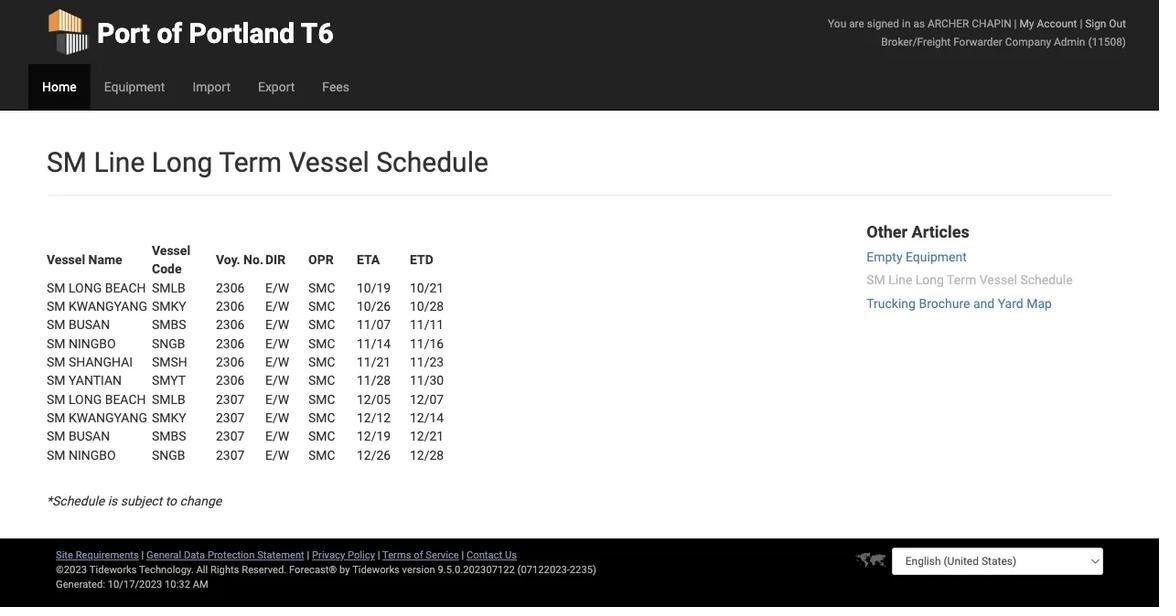 Task type: locate. For each thing, give the bounding box(es) containing it.
long inside the other articles empty equipment sm line long term vessel schedule trucking brochure and yard map
[[916, 273, 944, 288]]

2 sngb from the top
[[152, 448, 185, 463]]

10 smc from the top
[[308, 448, 335, 463]]

1 vertical spatial kwangyang
[[69, 411, 147, 426]]

of
[[157, 17, 182, 49], [414, 549, 423, 561]]

2 e/w from the top
[[265, 299, 289, 314]]

0 vertical spatial kwangyang
[[69, 299, 147, 314]]

4 2307 from the top
[[216, 448, 245, 463]]

1 vertical spatial sm ningbo
[[47, 448, 116, 463]]

1 vertical spatial busan
[[69, 429, 110, 444]]

0 vertical spatial smlb
[[152, 280, 186, 295]]

busan for 2306
[[69, 317, 110, 333]]

sngb up to
[[152, 448, 185, 463]]

1 horizontal spatial term
[[947, 273, 976, 288]]

beach down yantian in the left bottom of the page
[[105, 392, 146, 407]]

smc for 12/12
[[308, 411, 335, 426]]

ningbo up *schedule
[[69, 448, 116, 463]]

shanghai
[[69, 355, 133, 370]]

of right 'port'
[[157, 17, 182, 49]]

0 vertical spatial ningbo
[[69, 336, 116, 351]]

smc for 12/05
[[308, 392, 335, 407]]

general
[[146, 549, 181, 561]]

1 vertical spatial term
[[947, 273, 976, 288]]

| left "general"
[[141, 549, 144, 561]]

0 vertical spatial long
[[152, 146, 213, 178]]

forwarder
[[954, 35, 1003, 48]]

e/w for 11/14
[[265, 336, 289, 351]]

0 vertical spatial term
[[219, 146, 282, 178]]

sm ningbo up *schedule
[[47, 448, 116, 463]]

6 e/w from the top
[[265, 373, 289, 388]]

long for 2306
[[69, 280, 102, 295]]

site
[[56, 549, 73, 561]]

1 ningbo from the top
[[69, 336, 116, 351]]

1 vertical spatial ningbo
[[69, 448, 116, 463]]

sm ningbo for 2306
[[47, 336, 116, 351]]

1 vertical spatial of
[[414, 549, 423, 561]]

2 busan from the top
[[69, 429, 110, 444]]

smc for 12/19
[[308, 429, 335, 444]]

0 vertical spatial schedule
[[376, 146, 488, 178]]

long
[[69, 280, 102, 295], [69, 392, 102, 407]]

port of portland t6
[[97, 17, 334, 49]]

10/21
[[410, 280, 444, 295]]

1 sm busan from the top
[[47, 317, 110, 333]]

2 smbs from the top
[[152, 429, 186, 444]]

sm busan down sm yantian
[[47, 429, 110, 444]]

general data protection statement link
[[146, 549, 304, 561]]

to
[[165, 494, 177, 509]]

1 vertical spatial long
[[69, 392, 102, 407]]

kwangyang down yantian in the left bottom of the page
[[69, 411, 147, 426]]

requirements
[[76, 549, 139, 561]]

line down equipment dropdown button
[[94, 146, 145, 178]]

generated:
[[56, 579, 105, 591]]

1 vertical spatial sm busan
[[47, 429, 110, 444]]

map
[[1027, 296, 1052, 311]]

1 smlb from the top
[[152, 280, 186, 295]]

schedule inside the other articles empty equipment sm line long term vessel schedule trucking brochure and yard map
[[1021, 273, 1073, 288]]

smsh
[[152, 355, 187, 370]]

import button
[[179, 64, 244, 110]]

e/w for 10/26
[[265, 299, 289, 314]]

0 horizontal spatial equipment
[[104, 79, 165, 94]]

7 smc from the top
[[308, 392, 335, 407]]

2 smc from the top
[[308, 299, 335, 314]]

1 long from the top
[[69, 280, 102, 295]]

2 sm kwangyang smky from the top
[[47, 411, 186, 426]]

kwangyang for 2306
[[69, 299, 147, 314]]

1 vertical spatial sngb
[[152, 448, 185, 463]]

voy.
[[216, 252, 240, 267]]

smc for 11/21
[[308, 355, 335, 370]]

2 kwangyang from the top
[[69, 411, 147, 426]]

2 long from the top
[[69, 392, 102, 407]]

1 horizontal spatial long
[[916, 273, 944, 288]]

sngb for 2307
[[152, 448, 185, 463]]

1 smky from the top
[[152, 299, 186, 314]]

rights
[[210, 564, 239, 576]]

3 e/w from the top
[[265, 317, 289, 333]]

smlb down smyt
[[152, 392, 186, 407]]

sngb up smsh at the bottom left
[[152, 336, 185, 351]]

7 e/w from the top
[[265, 392, 289, 407]]

0 vertical spatial equipment
[[104, 79, 165, 94]]

portland
[[189, 17, 295, 49]]

1 sm ningbo from the top
[[47, 336, 116, 351]]

all
[[196, 564, 208, 576]]

sm ningbo up sm shanghai at the bottom
[[47, 336, 116, 351]]

4 2306 from the top
[[216, 336, 245, 351]]

t6
[[301, 17, 334, 49]]

8 e/w from the top
[[265, 411, 289, 426]]

3 2307 from the top
[[216, 429, 245, 444]]

as
[[914, 17, 925, 30]]

e/w for 11/07
[[265, 317, 289, 333]]

0 vertical spatial smbs
[[152, 317, 186, 333]]

0 vertical spatial sm ningbo
[[47, 336, 116, 351]]

11/11
[[410, 317, 444, 333]]

busan
[[69, 317, 110, 333], [69, 429, 110, 444]]

4 e/w from the top
[[265, 336, 289, 351]]

1 horizontal spatial of
[[414, 549, 423, 561]]

smky down code
[[152, 299, 186, 314]]

1 horizontal spatial equipment
[[906, 250, 967, 265]]

0 vertical spatial beach
[[105, 280, 146, 295]]

2 sm busan from the top
[[47, 429, 110, 444]]

| up tideworks
[[378, 549, 380, 561]]

0 vertical spatial line
[[94, 146, 145, 178]]

1 vertical spatial smky
[[152, 411, 186, 426]]

contact
[[467, 549, 502, 561]]

sm line long term vessel schedule
[[47, 146, 488, 178]]

0 horizontal spatial line
[[94, 146, 145, 178]]

busan down sm yantian
[[69, 429, 110, 444]]

11/23
[[410, 355, 444, 370]]

5 e/w from the top
[[265, 355, 289, 370]]

and
[[974, 296, 995, 311]]

1 smc from the top
[[308, 280, 335, 295]]

|
[[1014, 17, 1017, 30], [1080, 17, 1083, 30], [141, 549, 144, 561], [307, 549, 310, 561], [378, 549, 380, 561], [462, 549, 464, 561]]

ningbo up sm shanghai at the bottom
[[69, 336, 116, 351]]

0 vertical spatial sngb
[[152, 336, 185, 351]]

11/07
[[357, 317, 391, 333]]

sm long beach smlb down yantian in the left bottom of the page
[[47, 392, 186, 407]]

vessel left 'name'
[[47, 252, 85, 267]]

2 sm long beach smlb from the top
[[47, 392, 186, 407]]

term up trucking brochure and yard map link
[[947, 273, 976, 288]]

equipment
[[104, 79, 165, 94], [906, 250, 967, 265]]

1 horizontal spatial schedule
[[1021, 273, 1073, 288]]

smc
[[308, 280, 335, 295], [308, 299, 335, 314], [308, 317, 335, 333], [308, 336, 335, 351], [308, 355, 335, 370], [308, 373, 335, 388], [308, 392, 335, 407], [308, 411, 335, 426], [308, 429, 335, 444], [308, 448, 335, 463]]

1 sm long beach smlb from the top
[[47, 280, 186, 295]]

6 smc from the top
[[308, 373, 335, 388]]

opr
[[308, 252, 334, 267]]

8 smc from the top
[[308, 411, 335, 426]]

ningbo for 2306
[[69, 336, 116, 351]]

beach
[[105, 280, 146, 295], [105, 392, 146, 407]]

11/16
[[410, 336, 444, 351]]

10 e/w from the top
[[265, 448, 289, 463]]

sm long beach smlb down 'name'
[[47, 280, 186, 295]]

term down export popup button
[[219, 146, 282, 178]]

kwangyang for 2307
[[69, 411, 147, 426]]

5 2306 from the top
[[216, 355, 245, 370]]

11/30
[[410, 373, 444, 388]]

11/21
[[357, 355, 391, 370]]

beach down 'name'
[[105, 280, 146, 295]]

| left sign
[[1080, 17, 1083, 30]]

out
[[1109, 17, 1126, 30]]

1 vertical spatial sm kwangyang smky
[[47, 411, 186, 426]]

e/w for 10/19
[[265, 280, 289, 295]]

1 vertical spatial sm long beach smlb
[[47, 392, 186, 407]]

sm kwangyang smky
[[47, 299, 186, 314], [47, 411, 186, 426]]

sm ningbo
[[47, 336, 116, 351], [47, 448, 116, 463]]

smc for 12/26
[[308, 448, 335, 463]]

(07122023-
[[518, 564, 570, 576]]

0 vertical spatial sm busan
[[47, 317, 110, 333]]

2307 for smbs
[[216, 429, 245, 444]]

long down empty equipment link
[[916, 273, 944, 288]]

sm long beach smlb
[[47, 280, 186, 295], [47, 392, 186, 407]]

equipment button
[[90, 64, 179, 110]]

vessel up yard
[[980, 273, 1017, 288]]

11/28
[[357, 373, 391, 388]]

sign
[[1085, 17, 1107, 30]]

of up version
[[414, 549, 423, 561]]

sm long beach smlb for 2306
[[47, 280, 186, 295]]

empty
[[867, 250, 903, 265]]

other articles empty equipment sm line long term vessel schedule trucking brochure and yard map
[[867, 222, 1073, 311]]

line inside the other articles empty equipment sm line long term vessel schedule trucking brochure and yard map
[[889, 273, 913, 288]]

9.5.0.202307122
[[438, 564, 515, 576]]

equipment down articles
[[906, 250, 967, 265]]

*schedule is subject to change
[[47, 494, 222, 509]]

2 smlb from the top
[[152, 392, 186, 407]]

long down sm yantian
[[69, 392, 102, 407]]

12/12
[[357, 411, 391, 426]]

smbs down smyt
[[152, 429, 186, 444]]

1 sm kwangyang smky from the top
[[47, 299, 186, 314]]

0 vertical spatial smky
[[152, 299, 186, 314]]

vessel up code
[[152, 243, 190, 258]]

2 smky from the top
[[152, 411, 186, 426]]

smky down smyt
[[152, 411, 186, 426]]

9 smc from the top
[[308, 429, 335, 444]]

0 vertical spatial of
[[157, 17, 182, 49]]

smlb for 2307
[[152, 392, 186, 407]]

line up trucking
[[889, 273, 913, 288]]

data
[[184, 549, 205, 561]]

kwangyang down 'name'
[[69, 299, 147, 314]]

1 vertical spatial beach
[[105, 392, 146, 407]]

smbs up smsh at the bottom left
[[152, 317, 186, 333]]

sm kwangyang smky down yantian in the left bottom of the page
[[47, 411, 186, 426]]

3 2306 from the top
[[216, 317, 245, 333]]

2307 for smlb
[[216, 392, 245, 407]]

1 vertical spatial smlb
[[152, 392, 186, 407]]

| left my
[[1014, 17, 1017, 30]]

2 2307 from the top
[[216, 411, 245, 426]]

2307
[[216, 392, 245, 407], [216, 411, 245, 426], [216, 429, 245, 444], [216, 448, 245, 463]]

1 busan from the top
[[69, 317, 110, 333]]

9 e/w from the top
[[265, 429, 289, 444]]

sm ningbo for 2307
[[47, 448, 116, 463]]

equipment down 'port'
[[104, 79, 165, 94]]

schedule
[[376, 146, 488, 178], [1021, 273, 1073, 288]]

1 vertical spatial long
[[916, 273, 944, 288]]

ningbo for 2307
[[69, 448, 116, 463]]

1 beach from the top
[[105, 280, 146, 295]]

(11508)
[[1088, 35, 1126, 48]]

0 vertical spatial sm long beach smlb
[[47, 280, 186, 295]]

site requirements | general data protection statement | privacy policy | terms of service | contact us ©2023 tideworks technology. all rights reserved. forecast® by tideworks version 9.5.0.202307122 (07122023-2235) generated: 10/17/2023 10:32 am
[[56, 549, 596, 591]]

1 e/w from the top
[[265, 280, 289, 295]]

e/w for 12/05
[[265, 392, 289, 407]]

sm busan
[[47, 317, 110, 333], [47, 429, 110, 444]]

vessel name
[[47, 252, 122, 267]]

2 ningbo from the top
[[69, 448, 116, 463]]

smlb down code
[[152, 280, 186, 295]]

2307 for smky
[[216, 411, 245, 426]]

sngb for 2306
[[152, 336, 185, 351]]

0 vertical spatial sm kwangyang smky
[[47, 299, 186, 314]]

0 vertical spatial long
[[69, 280, 102, 295]]

vessel
[[289, 146, 370, 178], [152, 243, 190, 258], [47, 252, 85, 267], [980, 273, 1017, 288]]

smbs for 2306
[[152, 317, 186, 333]]

1 sngb from the top
[[152, 336, 185, 351]]

by
[[340, 564, 350, 576]]

you
[[828, 17, 847, 30]]

1 vertical spatial schedule
[[1021, 273, 1073, 288]]

sm busan up sm shanghai at the bottom
[[47, 317, 110, 333]]

1 vertical spatial equipment
[[906, 250, 967, 265]]

statement
[[257, 549, 304, 561]]

line
[[94, 146, 145, 178], [889, 273, 913, 288]]

busan up sm shanghai at the bottom
[[69, 317, 110, 333]]

2 sm ningbo from the top
[[47, 448, 116, 463]]

1 2307 from the top
[[216, 392, 245, 407]]

12/19
[[357, 429, 391, 444]]

name
[[88, 252, 122, 267]]

4 smc from the top
[[308, 336, 335, 351]]

1 smbs from the top
[[152, 317, 186, 333]]

0 vertical spatial busan
[[69, 317, 110, 333]]

3 smc from the top
[[308, 317, 335, 333]]

of inside site requirements | general data protection statement | privacy policy | terms of service | contact us ©2023 tideworks technology. all rights reserved. forecast® by tideworks version 9.5.0.202307122 (07122023-2235) generated: 10/17/2023 10:32 am
[[414, 549, 423, 561]]

protection
[[208, 549, 255, 561]]

1 vertical spatial smbs
[[152, 429, 186, 444]]

yantian
[[69, 373, 122, 388]]

articles
[[912, 222, 970, 242]]

5 smc from the top
[[308, 355, 335, 370]]

long down import dropdown button
[[152, 146, 213, 178]]

6 2306 from the top
[[216, 373, 245, 388]]

1 vertical spatial line
[[889, 273, 913, 288]]

1 2306 from the top
[[216, 280, 245, 295]]

code
[[152, 262, 182, 277]]

smlb
[[152, 280, 186, 295], [152, 392, 186, 407]]

brochure
[[919, 296, 970, 311]]

10/26
[[357, 299, 391, 314]]

2306
[[216, 280, 245, 295], [216, 299, 245, 314], [216, 317, 245, 333], [216, 336, 245, 351], [216, 355, 245, 370], [216, 373, 245, 388]]

0 horizontal spatial term
[[219, 146, 282, 178]]

0 horizontal spatial of
[[157, 17, 182, 49]]

sm long beach smlb for 2307
[[47, 392, 186, 407]]

long down vessel name at the left of page
[[69, 280, 102, 295]]

sm kwangyang smky down 'name'
[[47, 299, 186, 314]]

sngb
[[152, 336, 185, 351], [152, 448, 185, 463]]

2 beach from the top
[[105, 392, 146, 407]]

fees
[[322, 79, 350, 94]]

busan for 2307
[[69, 429, 110, 444]]

site requirements link
[[56, 549, 139, 561]]

1 kwangyang from the top
[[69, 299, 147, 314]]

1 horizontal spatial line
[[889, 273, 913, 288]]

e/w for 12/19
[[265, 429, 289, 444]]



Task type: describe. For each thing, give the bounding box(es) containing it.
11/14
[[357, 336, 391, 351]]

sm kwangyang smky for 2306
[[47, 299, 186, 314]]

smc for 11/28
[[308, 373, 335, 388]]

voy. no. dir
[[216, 252, 286, 267]]

empty equipment link
[[867, 250, 967, 265]]

2307 for sngb
[[216, 448, 245, 463]]

0 horizontal spatial schedule
[[376, 146, 488, 178]]

etd
[[410, 252, 434, 267]]

privacy
[[312, 549, 345, 561]]

subject
[[121, 494, 162, 509]]

2306 for sngb
[[216, 336, 245, 351]]

| up forecast®
[[307, 549, 310, 561]]

us
[[505, 549, 517, 561]]

10/19
[[357, 280, 391, 295]]

account
[[1037, 17, 1077, 30]]

terms of service link
[[383, 549, 459, 561]]

2306 for smyt
[[216, 373, 245, 388]]

vessel code
[[152, 243, 190, 277]]

©2023 tideworks
[[56, 564, 137, 576]]

12/21
[[410, 429, 444, 444]]

export
[[258, 79, 295, 94]]

smky for 2307
[[152, 411, 186, 426]]

vessel inside the other articles empty equipment sm line long term vessel schedule trucking brochure and yard map
[[980, 273, 1017, 288]]

policy
[[348, 549, 375, 561]]

reserved.
[[242, 564, 287, 576]]

smyt
[[152, 373, 186, 388]]

change
[[180, 494, 222, 509]]

are
[[849, 17, 865, 30]]

term inside the other articles empty equipment sm line long term vessel schedule trucking brochure and yard map
[[947, 273, 976, 288]]

no.
[[243, 252, 263, 267]]

home
[[42, 79, 77, 94]]

12/28
[[410, 448, 444, 463]]

eta
[[357, 252, 380, 267]]

of inside port of portland t6 link
[[157, 17, 182, 49]]

tideworks
[[352, 564, 400, 576]]

admin
[[1054, 35, 1086, 48]]

| up 9.5.0.202307122
[[462, 549, 464, 561]]

contact us link
[[467, 549, 517, 561]]

beach for 2307
[[105, 392, 146, 407]]

smlb for 2306
[[152, 280, 186, 295]]

smc for 10/26
[[308, 299, 335, 314]]

sm shanghai
[[47, 355, 133, 370]]

beach for 2306
[[105, 280, 146, 295]]

2235)
[[570, 564, 596, 576]]

10/17/2023
[[108, 579, 162, 591]]

signed
[[867, 17, 900, 30]]

export button
[[244, 64, 309, 110]]

*schedule
[[47, 494, 105, 509]]

fees button
[[309, 64, 363, 110]]

smc for 11/07
[[308, 317, 335, 333]]

port
[[97, 17, 150, 49]]

vessel down fees popup button
[[289, 146, 370, 178]]

am
[[193, 579, 208, 591]]

my
[[1020, 17, 1034, 30]]

import
[[193, 79, 231, 94]]

e/w for 12/12
[[265, 411, 289, 426]]

archer
[[928, 17, 969, 30]]

2 2306 from the top
[[216, 299, 245, 314]]

sm busan for 2306
[[47, 317, 110, 333]]

smbs for 2307
[[152, 429, 186, 444]]

technology.
[[139, 564, 194, 576]]

in
[[902, 17, 911, 30]]

is
[[108, 494, 117, 509]]

e/w for 12/26
[[265, 448, 289, 463]]

you are signed in as archer chapin | my account | sign out broker/freight forwarder company admin (11508)
[[828, 17, 1126, 48]]

terms
[[383, 549, 411, 561]]

e/w for 11/28
[[265, 373, 289, 388]]

trucking
[[867, 296, 916, 311]]

trucking brochure and yard map link
[[867, 296, 1052, 311]]

smky for 2306
[[152, 299, 186, 314]]

my account link
[[1020, 17, 1077, 30]]

0 horizontal spatial long
[[152, 146, 213, 178]]

2306 for smbs
[[216, 317, 245, 333]]

yard
[[998, 296, 1024, 311]]

forecast®
[[289, 564, 337, 576]]

home button
[[28, 64, 90, 110]]

sm inside the other articles empty equipment sm line long term vessel schedule trucking brochure and yard map
[[867, 273, 886, 288]]

12/26
[[357, 448, 391, 463]]

10:32
[[165, 579, 190, 591]]

sm yantian
[[47, 373, 122, 388]]

long for 2307
[[69, 392, 102, 407]]

smc for 11/14
[[308, 336, 335, 351]]

privacy policy link
[[312, 549, 375, 561]]

other
[[867, 222, 908, 242]]

12/07
[[410, 392, 444, 407]]

10/28
[[410, 299, 444, 314]]

2306 for smsh
[[216, 355, 245, 370]]

equipment inside the other articles empty equipment sm line long term vessel schedule trucking brochure and yard map
[[906, 250, 967, 265]]

dir
[[265, 252, 286, 267]]

version
[[402, 564, 435, 576]]

sm busan for 2307
[[47, 429, 110, 444]]

company
[[1005, 35, 1051, 48]]

equipment inside dropdown button
[[104, 79, 165, 94]]

smc for 10/19
[[308, 280, 335, 295]]

12/14
[[410, 411, 444, 426]]

e/w for 11/21
[[265, 355, 289, 370]]

service
[[426, 549, 459, 561]]

sm kwangyang smky for 2307
[[47, 411, 186, 426]]



Task type: vqa. For each thing, say whether or not it's contained in the screenshot.


